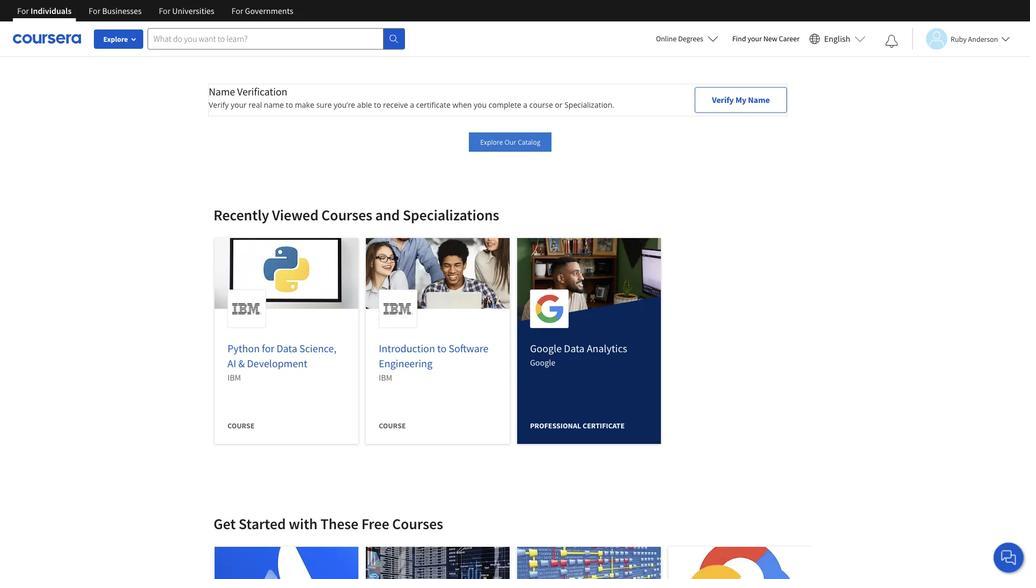 Task type: vqa. For each thing, say whether or not it's contained in the screenshot.
ratings to the left
no



Task type: describe. For each thing, give the bounding box(es) containing it.
sure
[[316, 100, 332, 110]]

certificate
[[416, 100, 451, 110]]

started
[[239, 515, 286, 534]]

complete
[[489, 100, 522, 110]]

1 google from the top
[[530, 342, 562, 356]]

explore our catalog link
[[469, 133, 552, 152]]

science,
[[300, 342, 337, 356]]

your inside find your new career link
[[748, 34, 762, 43]]

catalog
[[518, 138, 541, 147]]

specializations
[[403, 206, 499, 225]]

verify my name
[[712, 95, 770, 105]]

analytics
[[587, 342, 628, 356]]

introduction
[[379, 342, 435, 356]]

google data analytics link
[[530, 342, 628, 356]]

certificate
[[583, 421, 625, 431]]

businesses
[[102, 5, 142, 16]]

english button
[[805, 21, 870, 56]]

find your new career
[[733, 34, 800, 43]]

english
[[825, 34, 851, 44]]

for universities
[[159, 5, 214, 16]]

ai
[[228, 357, 236, 371]]

data inside python for data science, ai & development ibm
[[277, 342, 297, 356]]

0 vertical spatial courses
[[322, 206, 373, 225]]

ibm inside python for data science, ai & development ibm
[[228, 373, 241, 383]]

introduction to software engineering link
[[379, 342, 489, 371]]

to inside introduction to software engineering ibm
[[437, 342, 447, 356]]

coursera image
[[13, 30, 81, 47]]

2 google from the top
[[530, 357, 556, 368]]

course
[[530, 100, 553, 110]]

governments
[[245, 5, 293, 16]]

software
[[449, 342, 489, 356]]

ruby anderson button
[[913, 28, 1010, 50]]

verification
[[237, 85, 287, 98]]

online degrees
[[656, 34, 704, 43]]

for for businesses
[[89, 5, 100, 16]]

find your new career link
[[727, 32, 805, 46]]

explore for explore
[[103, 34, 128, 44]]

viewed
[[272, 206, 319, 225]]

1 horizontal spatial verify
[[712, 95, 734, 105]]

universities
[[172, 5, 214, 16]]

0 horizontal spatial to
[[286, 100, 293, 110]]

&
[[238, 357, 245, 371]]

for for governments
[[232, 5, 243, 16]]

professional certificate
[[530, 421, 625, 431]]

new
[[764, 34, 778, 43]]

2 a from the left
[[524, 100, 528, 110]]

introduction to software engineering ibm
[[379, 342, 489, 383]]

explore button
[[94, 30, 143, 49]]

get
[[214, 515, 236, 534]]

get started with these free courses carousel element
[[208, 483, 1031, 580]]

recently
[[214, 206, 269, 225]]

when
[[453, 100, 472, 110]]

make
[[295, 100, 314, 110]]

online degrees button
[[648, 27, 727, 50]]

recently viewed courses and specializations carousel element
[[208, 173, 813, 528]]

recently viewed courses and specializations
[[214, 206, 499, 225]]

or
[[555, 100, 563, 110]]



Task type: locate. For each thing, give the bounding box(es) containing it.
1 horizontal spatial a
[[524, 100, 528, 110]]

1 vertical spatial your
[[231, 100, 247, 110]]

google data analytics google
[[530, 342, 628, 368]]

individuals
[[31, 5, 72, 16]]

course for ibm
[[379, 421, 406, 431]]

a right 'receive'
[[410, 100, 414, 110]]

for businesses
[[89, 5, 142, 16]]

and
[[376, 206, 400, 225]]

0 horizontal spatial explore
[[103, 34, 128, 44]]

courses
[[322, 206, 373, 225], [392, 515, 443, 534]]

0 horizontal spatial course
[[228, 421, 255, 431]]

you
[[474, 100, 487, 110]]

1 horizontal spatial ibm
[[379, 373, 393, 383]]

engineering
[[379, 357, 433, 371]]

specialization.
[[565, 100, 615, 110]]

explore our catalog
[[480, 138, 541, 147]]

1 for from the left
[[17, 5, 29, 16]]

python for data science, ai & development link
[[228, 342, 337, 371]]

anderson
[[969, 34, 999, 44]]

explore inside dropdown button
[[103, 34, 128, 44]]

verify
[[712, 95, 734, 105], [209, 100, 229, 110]]

4 for from the left
[[232, 5, 243, 16]]

real
[[249, 100, 262, 110]]

your
[[748, 34, 762, 43], [231, 100, 247, 110]]

our
[[505, 138, 516, 147]]

0 horizontal spatial your
[[231, 100, 247, 110]]

for
[[262, 342, 275, 356]]

online
[[656, 34, 677, 43]]

for for universities
[[159, 5, 171, 16]]

your inside name verification verify your real name to make sure you're able to receive a certificate when you complete a course or specialization.
[[231, 100, 247, 110]]

ibm inside introduction to software engineering ibm
[[379, 373, 393, 383]]

to left software
[[437, 342, 447, 356]]

name right my
[[748, 95, 770, 105]]

career
[[779, 34, 800, 43]]

explore for explore our catalog
[[480, 138, 503, 147]]

chat with us image
[[1001, 550, 1018, 567]]

your right 'find'
[[748, 34, 762, 43]]

None search field
[[148, 28, 405, 50]]

free
[[362, 515, 389, 534]]

1 horizontal spatial to
[[374, 100, 381, 110]]

2 course from the left
[[379, 421, 406, 431]]

data left analytics
[[564, 342, 585, 356]]

able
[[357, 100, 372, 110]]

verify my name link
[[695, 87, 787, 113]]

courses right 'free'
[[392, 515, 443, 534]]

professional
[[530, 421, 581, 431]]

1 horizontal spatial explore
[[480, 138, 503, 147]]

What do you want to learn? text field
[[148, 28, 384, 50]]

verify left the real
[[209, 100, 229, 110]]

0 horizontal spatial name
[[209, 85, 235, 98]]

with
[[289, 515, 318, 534]]

for left "businesses"
[[89, 5, 100, 16]]

name inside name verification verify your real name to make sure you're able to receive a certificate when you complete a course or specialization.
[[209, 85, 235, 98]]

1 horizontal spatial your
[[748, 34, 762, 43]]

0 vertical spatial explore
[[103, 34, 128, 44]]

these
[[321, 515, 359, 534]]

1 horizontal spatial course
[[379, 421, 406, 431]]

0 horizontal spatial a
[[410, 100, 414, 110]]

for left the governments
[[232, 5, 243, 16]]

name verification verify your real name to make sure you're able to receive a certificate when you complete a course or specialization.
[[209, 85, 615, 110]]

ruby
[[951, 34, 967, 44]]

get started with these free courses
[[214, 515, 443, 534]]

for individuals
[[17, 5, 72, 16]]

ibm down ai
[[228, 373, 241, 383]]

ruby anderson
[[951, 34, 999, 44]]

for
[[17, 5, 29, 16], [89, 5, 100, 16], [159, 5, 171, 16], [232, 5, 243, 16]]

3 for from the left
[[159, 5, 171, 16]]

for governments
[[232, 5, 293, 16]]

1 horizontal spatial courses
[[392, 515, 443, 534]]

1 ibm from the left
[[228, 373, 241, 383]]

data inside google data analytics google
[[564, 342, 585, 356]]

1 course from the left
[[228, 421, 255, 431]]

1 data from the left
[[277, 342, 297, 356]]

explore left our
[[480, 138, 503, 147]]

name
[[264, 100, 284, 110]]

verify inside name verification verify your real name to make sure you're able to receive a certificate when you complete a course or specialization.
[[209, 100, 229, 110]]

to
[[286, 100, 293, 110], [374, 100, 381, 110], [437, 342, 447, 356]]

course
[[228, 421, 255, 431], [379, 421, 406, 431]]

show notifications image
[[886, 35, 899, 48]]

receive
[[383, 100, 408, 110]]

2 horizontal spatial to
[[437, 342, 447, 356]]

my
[[736, 95, 747, 105]]

0 horizontal spatial courses
[[322, 206, 373, 225]]

1 vertical spatial explore
[[480, 138, 503, 147]]

ibm
[[228, 373, 241, 383], [379, 373, 393, 383]]

1 horizontal spatial data
[[564, 342, 585, 356]]

for for individuals
[[17, 5, 29, 16]]

a
[[410, 100, 414, 110], [524, 100, 528, 110]]

python
[[228, 342, 260, 356]]

explore
[[103, 34, 128, 44], [480, 138, 503, 147]]

1 horizontal spatial name
[[748, 95, 770, 105]]

data
[[277, 342, 297, 356], [564, 342, 585, 356]]

ibm down engineering
[[379, 373, 393, 383]]

your left the real
[[231, 100, 247, 110]]

explore inside "link"
[[480, 138, 503, 147]]

name
[[209, 85, 235, 98], [748, 95, 770, 105]]

0 vertical spatial your
[[748, 34, 762, 43]]

development
[[247, 357, 308, 371]]

degrees
[[678, 34, 704, 43]]

0 horizontal spatial ibm
[[228, 373, 241, 383]]

for left individuals
[[17, 5, 29, 16]]

1 vertical spatial google
[[530, 357, 556, 368]]

google
[[530, 342, 562, 356], [530, 357, 556, 368]]

to right able
[[374, 100, 381, 110]]

to left 'make'
[[286, 100, 293, 110]]

1 vertical spatial courses
[[392, 515, 443, 534]]

you're
[[334, 100, 355, 110]]

a left course
[[524, 100, 528, 110]]

2 for from the left
[[89, 5, 100, 16]]

2 data from the left
[[564, 342, 585, 356]]

find
[[733, 34, 747, 43]]

for left 'universities'
[[159, 5, 171, 16]]

explore down for businesses
[[103, 34, 128, 44]]

verify left my
[[712, 95, 734, 105]]

0 vertical spatial google
[[530, 342, 562, 356]]

course for ai
[[228, 421, 255, 431]]

0 horizontal spatial verify
[[209, 100, 229, 110]]

name left verification
[[209, 85, 235, 98]]

banner navigation
[[9, 0, 302, 21]]

courses left and
[[322, 206, 373, 225]]

python for data science, ai & development ibm
[[228, 342, 337, 383]]

1 a from the left
[[410, 100, 414, 110]]

0 horizontal spatial data
[[277, 342, 297, 356]]

2 ibm from the left
[[379, 373, 393, 383]]

data up the development
[[277, 342, 297, 356]]



